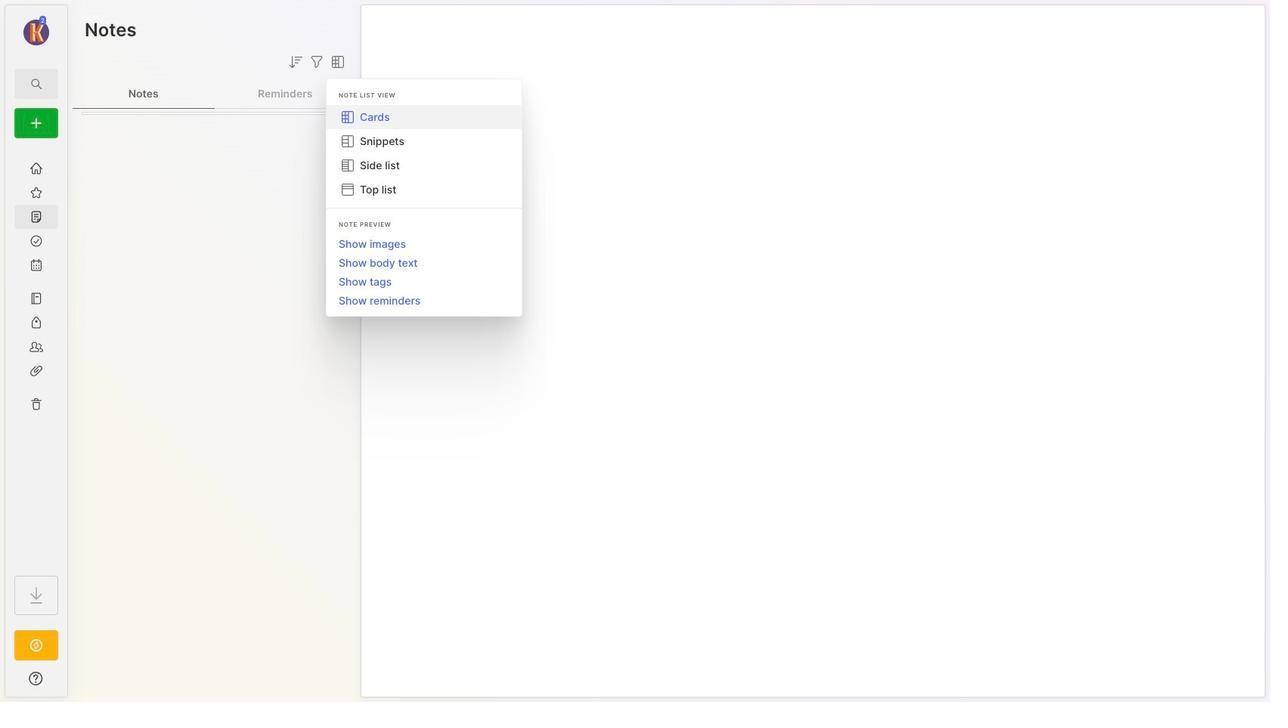 Task type: locate. For each thing, give the bounding box(es) containing it.
row group
[[82, 109, 354, 118]]

tree
[[5, 147, 67, 563]]

menu item
[[327, 105, 522, 129]]

main element
[[0, 0, 73, 702]]

0 vertical spatial dropdown list menu
[[327, 105, 522, 202]]

upgrade image
[[27, 637, 45, 655]]

1 vertical spatial dropdown list menu
[[327, 234, 522, 310]]

dropdown list menu
[[327, 105, 522, 202], [327, 234, 522, 310]]

Add filters field
[[308, 53, 326, 71]]

Sort options field
[[287, 53, 305, 71]]

home image
[[29, 161, 44, 176]]

tab list
[[73, 79, 356, 109]]

edit search image
[[27, 75, 45, 93]]



Task type: vqa. For each thing, say whether or not it's contained in the screenshot.
the Display
no



Task type: describe. For each thing, give the bounding box(es) containing it.
note window - loading element
[[361, 5, 1266, 698]]

WHAT'S NEW field
[[5, 667, 67, 691]]

add filters image
[[308, 53, 326, 71]]

2 dropdown list menu from the top
[[327, 234, 522, 310]]

tree inside main element
[[5, 147, 67, 563]]

View options field
[[326, 53, 347, 71]]

click to expand image
[[66, 674, 78, 693]]

1 dropdown list menu from the top
[[327, 105, 522, 202]]

Account field
[[5, 14, 67, 48]]



